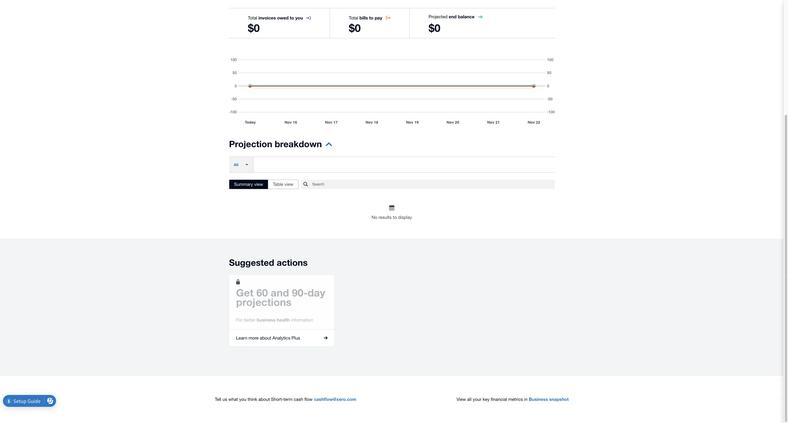 Task type: describe. For each thing, give the bounding box(es) containing it.
learn more about analytics plus
[[236, 336, 300, 341]]

projection breakdown button
[[229, 139, 332, 153]]

learn more about analytics plus button
[[229, 330, 335, 347]]

for
[[236, 318, 243, 323]]

learn
[[236, 336, 248, 341]]

projection
[[229, 139, 273, 149]]

cashflow@xero.com link
[[314, 397, 357, 402]]

analytics
[[273, 336, 291, 341]]

snapshot
[[550, 397, 569, 402]]

health
[[277, 317, 290, 323]]

suggested actions
[[229, 257, 308, 268]]

all
[[468, 397, 472, 402]]

cash
[[294, 397, 303, 402]]

no results to display
[[372, 215, 412, 220]]

summary
[[234, 182, 253, 187]]

tell
[[215, 397, 221, 402]]

more
[[249, 336, 259, 341]]

actions
[[277, 257, 308, 268]]

owed
[[277, 15, 289, 20]]

to for no results to display
[[393, 215, 397, 220]]

view for summary view
[[254, 182, 263, 187]]

plus
[[292, 336, 300, 341]]

information
[[291, 318, 314, 323]]

about inside 'tell us what you think about short-term cash flow cashflow@xero.com'
[[259, 397, 270, 402]]

total for you
[[248, 15, 257, 20]]

display
[[398, 215, 412, 220]]

day
[[308, 287, 326, 299]]

view for table view
[[285, 182, 294, 187]]

tell us what you think about short-term cash flow cashflow@xero.com
[[215, 397, 357, 402]]

metrics
[[509, 397, 523, 402]]

what
[[229, 397, 238, 402]]

financial
[[491, 397, 508, 402]]

and
[[271, 287, 289, 299]]

bills
[[360, 15, 368, 20]]

no
[[372, 215, 378, 220]]

get 60 and 90-day projections
[[236, 287, 326, 308]]

cashflow@xero.com
[[314, 397, 357, 402]]

for better business health information
[[236, 317, 314, 323]]

view
[[457, 397, 466, 402]]

3 $0 from the left
[[429, 22, 441, 34]]

table view
[[273, 182, 294, 187]]

you inside total invoices owed to you $0
[[296, 15, 303, 20]]



Task type: vqa. For each thing, say whether or not it's contained in the screenshot.
the red
no



Task type: locate. For each thing, give the bounding box(es) containing it.
better
[[244, 318, 256, 323]]

1 total from the left
[[248, 15, 257, 20]]

you
[[296, 15, 303, 20], [239, 397, 247, 402]]

in
[[525, 397, 528, 402]]

$0 down the invoices
[[248, 22, 260, 34]]

0 vertical spatial about
[[260, 336, 272, 341]]

1 horizontal spatial to
[[370, 15, 374, 20]]

1 vertical spatial about
[[259, 397, 270, 402]]

about right think
[[259, 397, 270, 402]]

1 horizontal spatial total
[[349, 15, 359, 20]]

projections
[[236, 296, 292, 308]]

to
[[290, 15, 294, 20], [370, 15, 374, 20], [393, 215, 397, 220]]

projection breakdown
[[229, 139, 322, 149]]

results
[[379, 215, 392, 220]]

2 $0 from the left
[[349, 22, 361, 34]]

summary view
[[234, 182, 263, 187]]

you inside 'tell us what you think about short-term cash flow cashflow@xero.com'
[[239, 397, 247, 402]]

key
[[483, 397, 490, 402]]

total for $0
[[349, 15, 359, 20]]

to left pay
[[370, 15, 374, 20]]

1 horizontal spatial $0
[[349, 22, 361, 34]]

total left bills at the top
[[349, 15, 359, 20]]

projected end balance
[[429, 14, 475, 19]]

to right owed
[[290, 15, 294, 20]]

1 $0 from the left
[[248, 22, 260, 34]]

flow
[[305, 397, 313, 402]]

short-
[[271, 397, 284, 402]]

0 horizontal spatial $0
[[248, 22, 260, 34]]

total inside total invoices owed to you $0
[[248, 15, 257, 20]]

1 horizontal spatial view
[[285, 182, 294, 187]]

$0 down bills at the top
[[349, 22, 361, 34]]

total invoices owed to you $0
[[248, 15, 303, 34]]

business
[[257, 317, 276, 323]]

view all your key financial metrics in business snapshot
[[457, 397, 569, 402]]

to right results
[[393, 215, 397, 220]]

suggested
[[229, 257, 275, 268]]

get
[[236, 287, 254, 299]]

1 horizontal spatial you
[[296, 15, 303, 20]]

breakdown
[[275, 139, 322, 149]]

about inside button
[[260, 336, 272, 341]]

90-
[[292, 287, 308, 299]]

0 horizontal spatial you
[[239, 397, 247, 402]]

business
[[529, 397, 549, 402]]

2 view from the left
[[285, 182, 294, 187]]

balance
[[458, 14, 475, 19]]

end
[[449, 14, 457, 19]]

projection breakdown view option group
[[229, 180, 299, 189]]

invoices
[[259, 15, 276, 20]]

business snapshot link
[[529, 397, 569, 402]]

you right the what
[[239, 397, 247, 402]]

view right summary
[[254, 182, 263, 187]]

0 horizontal spatial view
[[254, 182, 263, 187]]

$0
[[248, 22, 260, 34], [349, 22, 361, 34], [429, 22, 441, 34]]

total left the invoices
[[248, 15, 257, 20]]

to inside total bills to pay $0
[[370, 15, 374, 20]]

us
[[223, 397, 227, 402]]

view
[[254, 182, 263, 187], [285, 182, 294, 187]]

term
[[284, 397, 293, 402]]

2 horizontal spatial $0
[[429, 22, 441, 34]]

all
[[234, 162, 239, 167]]

view right the table
[[285, 182, 294, 187]]

2 horizontal spatial to
[[393, 215, 397, 220]]

1 view from the left
[[254, 182, 263, 187]]

your
[[473, 397, 482, 402]]

to inside total invoices owed to you $0
[[290, 15, 294, 20]]

1 vertical spatial you
[[239, 397, 247, 402]]

about right more
[[260, 336, 272, 341]]

$0 inside total invoices owed to you $0
[[248, 22, 260, 34]]

$0 down projected
[[429, 22, 441, 34]]

table
[[273, 182, 284, 187]]

about
[[260, 336, 272, 341], [259, 397, 270, 402]]

projected
[[429, 14, 448, 19]]

0 horizontal spatial to
[[290, 15, 294, 20]]

pay
[[375, 15, 383, 20]]

0 vertical spatial you
[[296, 15, 303, 20]]

think
[[248, 397, 257, 402]]

0 horizontal spatial total
[[248, 15, 257, 20]]

$0 inside total bills to pay $0
[[349, 22, 361, 34]]

you right owed
[[296, 15, 303, 20]]

2 total from the left
[[349, 15, 359, 20]]

total bills to pay $0
[[349, 15, 383, 34]]

Search for a document search field
[[313, 179, 555, 190]]

total
[[248, 15, 257, 20], [349, 15, 359, 20]]

to for total bills to pay $0
[[370, 15, 374, 20]]

total inside total bills to pay $0
[[349, 15, 359, 20]]

all button
[[229, 157, 254, 172]]

60
[[257, 287, 268, 299]]



